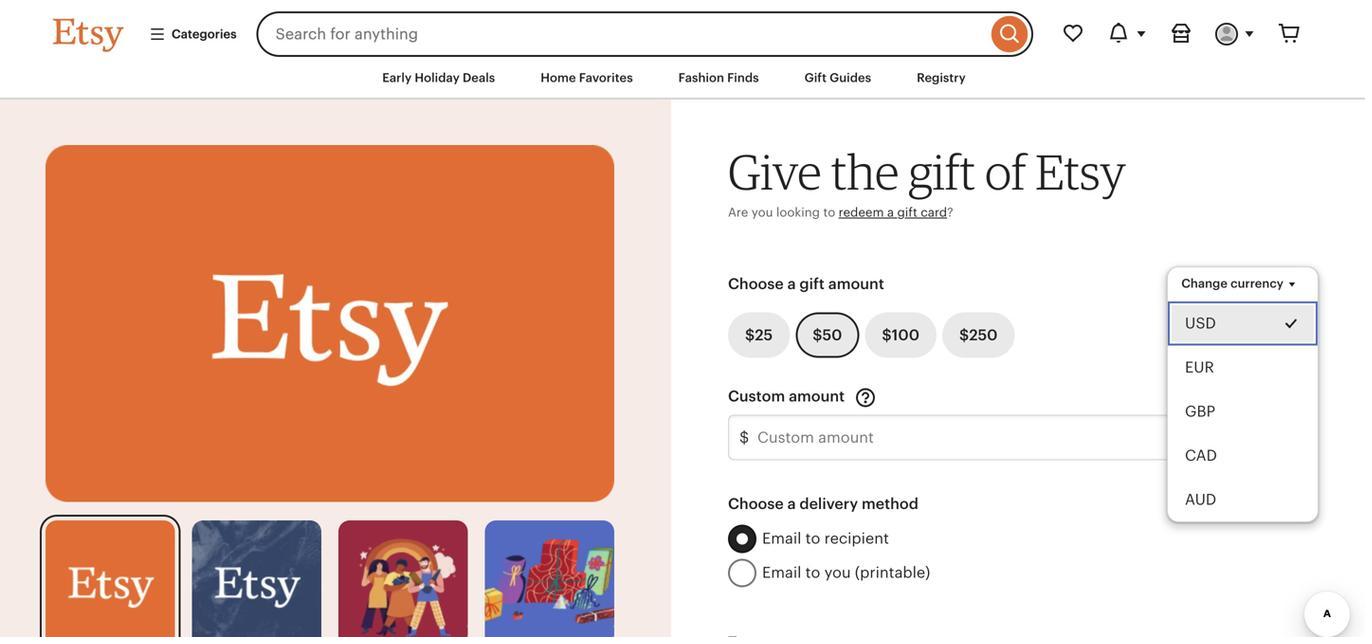 Task type: locate. For each thing, give the bounding box(es) containing it.
2 vertical spatial to
[[806, 564, 820, 581]]

a inside give the gift of etsy are you looking to redeem a gift card ?
[[887, 205, 894, 220]]

to down email to recipient
[[806, 564, 820, 581]]

choose up $25
[[728, 275, 784, 292]]

choose a gift amount
[[728, 275, 884, 292]]

1 vertical spatial you
[[824, 564, 851, 581]]

you
[[752, 205, 773, 220], [824, 564, 851, 581]]

home
[[541, 71, 576, 85]]

redeem
[[839, 205, 884, 220]]

2 email from the top
[[762, 564, 802, 581]]

give the gift of etsy are you looking to redeem a gift card ?
[[728, 142, 1126, 220]]

0 vertical spatial to
[[823, 205, 835, 220]]

choose left delivery
[[728, 495, 784, 512]]

deals
[[463, 71, 495, 85]]

cad button
[[1168, 434, 1318, 478]]

looking
[[776, 205, 820, 220]]

0 vertical spatial a
[[887, 205, 894, 220]]

gift up $50
[[800, 275, 825, 292]]

to
[[823, 205, 835, 220], [806, 530, 820, 547], [806, 564, 820, 581]]

cad
[[1185, 447, 1217, 464]]

choose a delivery method
[[728, 495, 919, 512]]

a left delivery
[[787, 495, 796, 512]]

gift guides
[[805, 71, 871, 85]]

None search field
[[257, 11, 1033, 57]]

eur
[[1185, 359, 1215, 376]]

a for choose a delivery method
[[787, 495, 796, 512]]

fashion finds
[[679, 71, 759, 85]]

gift up card
[[909, 142, 976, 201]]

0 vertical spatial gift
[[909, 142, 976, 201]]

custom
[[728, 388, 785, 405]]

1 vertical spatial etsy logo on an orange background image
[[46, 521, 175, 637]]

email to you (printable)
[[762, 564, 930, 581]]

you down email to recipient
[[824, 564, 851, 581]]

early
[[382, 71, 412, 85]]

gift left card
[[897, 205, 918, 220]]

early holiday deals
[[382, 71, 495, 85]]

0 vertical spatial choose
[[728, 275, 784, 292]]

you right are
[[752, 205, 773, 220]]

email
[[762, 530, 802, 547], [762, 564, 802, 581]]

1 choose from the top
[[728, 275, 784, 292]]

home favorites link
[[526, 61, 647, 95]]

gift for amount
[[800, 275, 825, 292]]

2 vertical spatial gift
[[800, 275, 825, 292]]

1 vertical spatial email
[[762, 564, 802, 581]]

early holiday deals link
[[368, 61, 509, 95]]

a down looking
[[787, 275, 796, 292]]

a right redeem at the top right
[[887, 205, 894, 220]]

1 vertical spatial to
[[806, 530, 820, 547]]

none search field inside categories banner
[[257, 11, 1033, 57]]

amount right custom
[[789, 388, 845, 405]]

0 vertical spatial email
[[762, 530, 802, 547]]

choose
[[728, 275, 784, 292], [728, 495, 784, 512]]

categories banner
[[19, 0, 1346, 57]]

email down choose a delivery method
[[762, 530, 802, 547]]

2 vertical spatial a
[[787, 495, 796, 512]]

change
[[1182, 277, 1228, 291]]

gift
[[805, 71, 827, 85]]

amount
[[828, 275, 884, 292], [789, 388, 845, 405]]

redeem a gift card link
[[839, 205, 947, 220]]

etsy logo on an orange background image
[[46, 145, 614, 502], [46, 521, 175, 637]]

1 vertical spatial choose
[[728, 495, 784, 512]]

email down email to recipient
[[762, 564, 802, 581]]

home favorites
[[541, 71, 633, 85]]

fashion finds link
[[664, 61, 773, 95]]

gift
[[909, 142, 976, 201], [897, 205, 918, 220], [800, 275, 825, 292]]

change currency
[[1182, 277, 1284, 291]]

1 vertical spatial a
[[787, 275, 796, 292]]

2 choose from the top
[[728, 495, 784, 512]]

to inside give the gift of etsy are you looking to redeem a gift card ?
[[823, 205, 835, 220]]

aud button
[[1168, 478, 1318, 522]]

0 vertical spatial etsy logo on an orange background image
[[46, 145, 614, 502]]

amount up $50
[[828, 275, 884, 292]]

menu containing usd
[[1167, 267, 1319, 523]]

a
[[887, 205, 894, 220], [787, 275, 796, 292], [787, 495, 796, 512]]

to down choose a delivery method
[[806, 530, 820, 547]]

categories button
[[135, 17, 251, 51]]

holiday
[[415, 71, 460, 85]]

menu bar
[[19, 57, 1346, 100]]

etsy logo on a dark blue background image
[[192, 521, 321, 637]]

choose for choose a gift amount
[[728, 275, 784, 292]]

gift for of
[[909, 142, 976, 201]]

gbp
[[1185, 403, 1216, 420]]

0 horizontal spatial you
[[752, 205, 773, 220]]

1 email from the top
[[762, 530, 802, 547]]

to right looking
[[823, 205, 835, 220]]

gift guides link
[[790, 61, 886, 95]]

give
[[728, 142, 822, 201]]

0 vertical spatial you
[[752, 205, 773, 220]]

menu
[[1167, 267, 1319, 523]]



Task type: vqa. For each thing, say whether or not it's contained in the screenshot.
the 1
no



Task type: describe. For each thing, give the bounding box(es) containing it.
recipient
[[824, 530, 889, 547]]

aud
[[1185, 491, 1217, 508]]

registry link
[[903, 61, 980, 95]]

the
[[831, 142, 899, 201]]

you inside give the gift of etsy are you looking to redeem a gift card ?
[[752, 205, 773, 220]]

of
[[985, 142, 1026, 201]]

finds
[[727, 71, 759, 85]]

usd
[[1185, 315, 1216, 332]]

gbp button
[[1168, 390, 1318, 434]]

1 vertical spatial amount
[[789, 388, 845, 405]]

fashion
[[679, 71, 724, 85]]

eur button
[[1168, 346, 1318, 390]]

email to recipient
[[762, 530, 889, 547]]

usd button
[[1168, 302, 1318, 346]]

currency
[[1231, 277, 1284, 291]]

?
[[947, 205, 953, 220]]

choose for choose a delivery method
[[728, 495, 784, 512]]

favorites
[[579, 71, 633, 85]]

a for choose a gift amount
[[787, 275, 796, 292]]

$50
[[813, 327, 842, 344]]

1 vertical spatial gift
[[897, 205, 918, 220]]

delivery
[[800, 495, 858, 512]]

0 vertical spatial amount
[[828, 275, 884, 292]]

registry
[[917, 71, 966, 85]]

categories
[[172, 27, 237, 41]]

menu bar containing early holiday deals
[[19, 57, 1346, 100]]

illustration of presents wrapped with wrapping paper and ribbons on a blue background image
[[485, 521, 614, 637]]

2 etsy logo on an orange background image from the top
[[46, 521, 175, 637]]

card
[[921, 205, 947, 220]]

method
[[862, 495, 919, 512]]

change currency button
[[1167, 267, 1315, 301]]

$100
[[882, 327, 920, 344]]

$25
[[745, 327, 773, 344]]

(printable)
[[855, 564, 930, 581]]

illustration of three etsy sellers standing in front of a rainbow on a dark red background image
[[338, 521, 468, 637]]

Custom amount number field
[[728, 415, 1301, 460]]

are
[[728, 205, 748, 220]]

to for recipient
[[806, 530, 820, 547]]

guides
[[830, 71, 871, 85]]

etsy
[[1036, 142, 1126, 201]]

email for email to you (printable)
[[762, 564, 802, 581]]

email for email to recipient
[[762, 530, 802, 547]]

custom amount
[[728, 388, 849, 405]]

1 etsy logo on an orange background image from the top
[[46, 145, 614, 502]]

to for you
[[806, 564, 820, 581]]

$250
[[959, 327, 998, 344]]

1 horizontal spatial you
[[824, 564, 851, 581]]

Search for anything text field
[[257, 11, 987, 57]]



